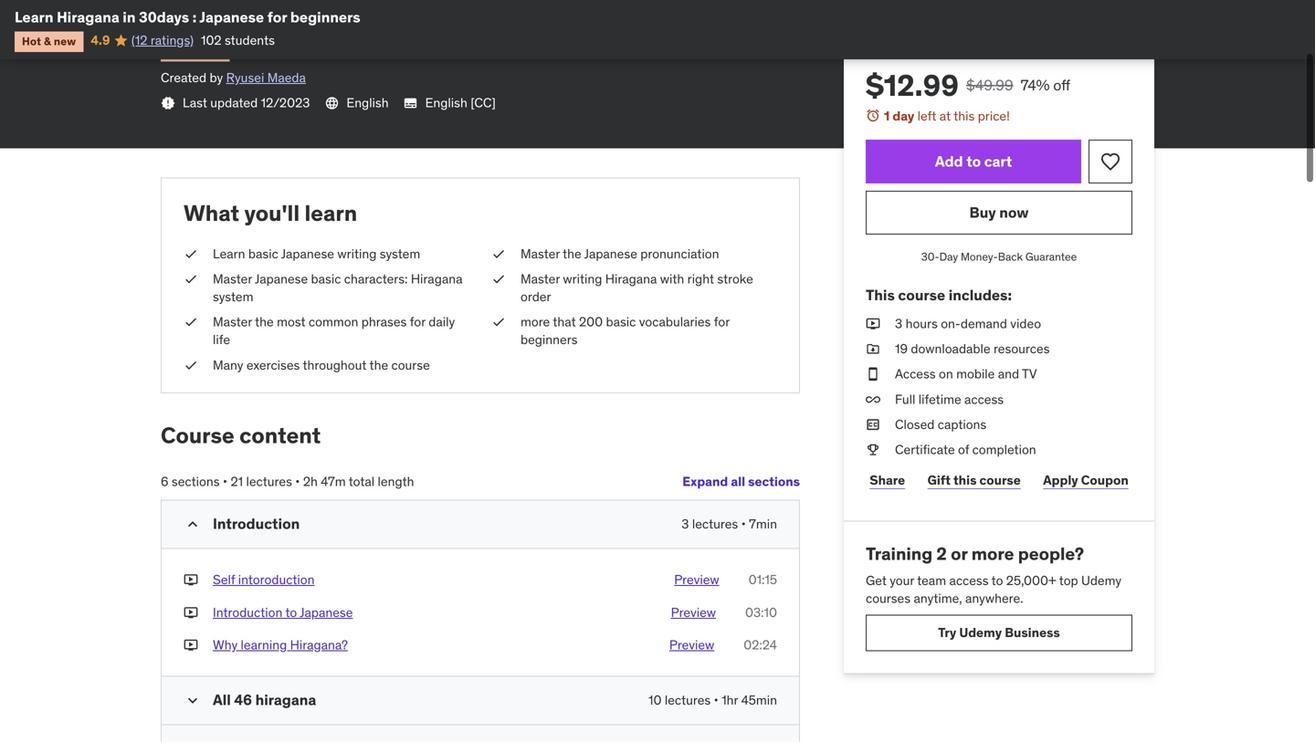 Task type: locate. For each thing, give the bounding box(es) containing it.
2h 47m
[[303, 474, 346, 490]]

with left the right
[[660, 271, 684, 287]]

for down stroke at the right of the page
[[714, 314, 730, 330]]

2 horizontal spatial to
[[992, 573, 1003, 589]]

all
[[213, 691, 231, 710]]

xsmall image
[[491, 245, 506, 263], [184, 313, 198, 331], [491, 313, 506, 331], [866, 340, 881, 358], [184, 357, 198, 374], [866, 366, 881, 383], [866, 391, 881, 409], [866, 441, 881, 459], [184, 572, 198, 589], [184, 604, 198, 622]]

1 vertical spatial this
[[954, 472, 977, 489]]

basic
[[282, 0, 322, 1], [248, 246, 278, 262], [311, 271, 341, 287], [606, 314, 636, 330]]

master for master writing hiragana with right stroke order
[[521, 271, 560, 287]]

2 horizontal spatial learn
[[213, 246, 245, 262]]

new up the by at the top of page
[[200, 44, 222, 58]]

learn inside learn the most basic japanese writing system and its pronunciation with tyson: don't worry, i made it easy and fun!
[[161, 0, 205, 1]]

2 sections from the left
[[172, 474, 220, 490]]

to up anywhere.
[[992, 573, 1003, 589]]

created
[[161, 69, 207, 86]]

hot for learn the most basic japanese writing system and its pronunciation with tyson: don't worry, i made it easy and fun!
[[168, 44, 187, 58]]

0 vertical spatial with
[[686, 0, 719, 1]]

lectures down the expand
[[692, 516, 738, 533]]

1 horizontal spatial new
[[200, 44, 222, 58]]

& for the
[[190, 44, 197, 58]]

beginners down the that
[[521, 332, 578, 348]]

2 small image from the top
[[184, 692, 202, 710]]

2 vertical spatial and
[[998, 366, 1019, 382]]

30days
[[139, 8, 189, 26]]

new for the
[[200, 44, 222, 58]]

off
[[1053, 76, 1071, 94]]

small image down course
[[184, 516, 202, 534]]

1 english from the left
[[347, 95, 389, 111]]

more inside training 2 or more people? get your team access to 25,000+ top udemy courses anytime, anywhere.
[[972, 543, 1014, 565]]

xsmall image for certificate of completion
[[866, 441, 881, 459]]

for for master
[[410, 314, 426, 330]]

1 day left at this price!
[[884, 108, 1010, 124]]

0 vertical spatial introduction
[[213, 515, 300, 534]]

1 vertical spatial more
[[972, 543, 1014, 565]]

access down or
[[949, 573, 989, 589]]

3 left hours
[[895, 316, 903, 332]]

basic up made
[[282, 0, 322, 1]]

1 horizontal spatial 3
[[895, 316, 903, 332]]

japanese up master writing hiragana with right stroke order
[[584, 246, 637, 262]]

1 small image from the top
[[184, 516, 202, 534]]

0 vertical spatial preview
[[674, 572, 719, 588]]

course down completion
[[980, 472, 1021, 489]]

this right 'gift'
[[954, 472, 977, 489]]

1 vertical spatial to
[[992, 573, 1003, 589]]

japanese down learn basic japanese writing system
[[255, 271, 308, 287]]

• for 3 lectures • 7min
[[741, 516, 746, 533]]

japanese up easy
[[326, 0, 398, 1]]

0 horizontal spatial beginners
[[290, 8, 361, 26]]

self intoroduction button
[[213, 572, 315, 589]]

the
[[209, 0, 234, 1], [563, 246, 582, 262], [255, 314, 274, 330], [369, 357, 388, 373]]

share button
[[866, 463, 909, 499]]

0 horizontal spatial for
[[267, 8, 287, 26]]

0 horizontal spatial hot & new
[[22, 34, 76, 48]]

1 horizontal spatial beginners
[[521, 332, 578, 348]]

lectures for all 46 hiragana
[[665, 692, 711, 709]]

1 horizontal spatial hot
[[168, 44, 187, 58]]

learn for learn the most basic japanese writing system and its pronunciation with tyson: don't worry, i made it easy and fun!
[[161, 0, 205, 1]]

sections right "6"
[[172, 474, 220, 490]]

xsmall image for 19 downloadable resources
[[866, 340, 881, 358]]

1 vertical spatial lectures
[[692, 516, 738, 533]]

video
[[1010, 316, 1041, 332]]

0 horizontal spatial english
[[347, 95, 389, 111]]

1 vertical spatial access
[[949, 573, 989, 589]]

english for english [cc]
[[425, 95, 467, 111]]

0 vertical spatial more
[[521, 314, 550, 330]]

preview up 10 lectures • 1hr 45min
[[669, 637, 715, 653]]

1 horizontal spatial english
[[425, 95, 467, 111]]

gift
[[928, 472, 951, 489]]

1 horizontal spatial hiragana
[[411, 271, 463, 287]]

self
[[213, 572, 235, 588]]

1 introduction from the top
[[213, 515, 300, 534]]

2 introduction from the top
[[213, 604, 283, 621]]

2 horizontal spatial and
[[998, 366, 1019, 382]]

self intoroduction
[[213, 572, 315, 588]]

certificate of completion
[[895, 442, 1036, 458]]

1 horizontal spatial course
[[898, 286, 945, 304]]

system up life
[[213, 289, 253, 305]]

• for 10 lectures • 1hr 45min
[[714, 692, 719, 709]]

0 horizontal spatial 4.9
[[91, 32, 110, 48]]

udemy right try
[[959, 625, 1002, 641]]

small image left the all
[[184, 692, 202, 710]]

0 horizontal spatial hot
[[22, 34, 41, 48]]

$12.99
[[866, 67, 959, 104]]

3 lectures • 7min
[[682, 516, 777, 533]]

30-day money-back guarantee
[[921, 250, 1077, 264]]

preview down 3 lectures • 7min
[[674, 572, 719, 588]]

introduction down the 21
[[213, 515, 300, 534]]

2 english from the left
[[425, 95, 467, 111]]

sections inside dropdown button
[[748, 473, 800, 490]]

learn for learn basic japanese writing system
[[213, 246, 245, 262]]

$49.99
[[966, 76, 1013, 94]]

2 vertical spatial learn
[[213, 246, 245, 262]]

japanese up 102 students
[[199, 8, 264, 26]]

master for master the most common phrases for daily life
[[213, 314, 252, 330]]

basic down learn basic japanese writing system
[[311, 271, 341, 287]]

4.9 up 'ryusei'
[[237, 42, 256, 58]]

2 vertical spatial preview
[[669, 637, 715, 653]]

0 vertical spatial most
[[238, 0, 277, 1]]

the inside master the most common phrases for daily life
[[255, 314, 274, 330]]

02:24
[[744, 637, 777, 653]]

writing up the '200'
[[563, 271, 602, 287]]

course up hours
[[898, 286, 945, 304]]

1 vertical spatial writing
[[337, 246, 377, 262]]

1 vertical spatial 3
[[682, 516, 689, 533]]

0 horizontal spatial system
[[213, 289, 253, 305]]

1 vertical spatial learn
[[15, 8, 53, 26]]

0 horizontal spatial to
[[285, 604, 297, 621]]

most inside learn the most basic japanese writing system and its pronunciation with tyson: don't worry, i made it easy and fun!
[[238, 0, 277, 1]]

2 horizontal spatial writing
[[563, 271, 602, 287]]

gift this course link
[[924, 463, 1025, 499]]

master inside master the most common phrases for daily life
[[213, 314, 252, 330]]

more right or
[[972, 543, 1014, 565]]

the down phrases
[[369, 357, 388, 373]]

basic right the '200'
[[606, 314, 636, 330]]

english right course language image
[[347, 95, 389, 111]]

learn
[[161, 0, 205, 1], [15, 8, 53, 26], [213, 246, 245, 262]]

hot & new for hiragana
[[22, 34, 76, 48]]

the for learn the most basic japanese writing system and its pronunciation with tyson: don't worry, i made it easy and fun!
[[209, 0, 234, 1]]

xsmall image for master japanese basic characters: hiragana system
[[184, 270, 198, 288]]

pronunciation right its
[[575, 0, 682, 1]]

full
[[895, 391, 916, 408]]

0 vertical spatial and
[[519, 0, 548, 1]]

for inside master the most common phrases for daily life
[[410, 314, 426, 330]]

access down mobile
[[965, 391, 1004, 408]]

introduction inside button
[[213, 604, 283, 621]]

45min
[[741, 692, 777, 709]]

created by ryusei maeda
[[161, 69, 306, 86]]

1 horizontal spatial udemy
[[1081, 573, 1122, 589]]

lectures right '10'
[[665, 692, 711, 709]]

preview left 03:10
[[671, 604, 716, 621]]

1 horizontal spatial sections
[[748, 473, 800, 490]]

1 horizontal spatial more
[[972, 543, 1014, 565]]

apply coupon button
[[1039, 463, 1133, 499]]

4.9 left (12
[[91, 32, 110, 48]]

2 vertical spatial writing
[[563, 271, 602, 287]]

system
[[460, 0, 515, 1], [380, 246, 420, 262], [213, 289, 253, 305]]

0 vertical spatial udemy
[[1081, 573, 1122, 589]]

with inside learn the most basic japanese writing system and its pronunciation with tyson: don't worry, i made it easy and fun!
[[686, 0, 719, 1]]

0 horizontal spatial hiragana
[[57, 8, 119, 26]]

0 horizontal spatial learn
[[15, 8, 53, 26]]

0 horizontal spatial udemy
[[959, 625, 1002, 641]]

fun!
[[401, 3, 431, 25]]

for left daily
[[410, 314, 426, 330]]

200
[[579, 314, 603, 330]]

length
[[378, 474, 414, 490]]

3 down the expand
[[682, 516, 689, 533]]

this right at at the right top of page
[[954, 108, 975, 124]]

1 vertical spatial small image
[[184, 692, 202, 710]]

to left "cart"
[[967, 152, 981, 171]]

made
[[266, 3, 309, 25]]

1 horizontal spatial writing
[[402, 0, 456, 1]]

0 vertical spatial beginners
[[290, 8, 361, 26]]

learn
[[305, 200, 357, 227]]

learn the most basic japanese writing system and its pronunciation with tyson: don't worry, i made it easy and fun!
[[161, 0, 772, 25]]

total
[[349, 474, 375, 490]]

system up characters:
[[380, 246, 420, 262]]

english for english
[[347, 95, 389, 111]]

0 horizontal spatial more
[[521, 314, 550, 330]]

new for hiragana
[[54, 34, 76, 48]]

to up why learning hiragana?
[[285, 604, 297, 621]]

xsmall image for closed captions
[[866, 416, 881, 434]]

preview for 02:24
[[669, 637, 715, 653]]

0 vertical spatial small image
[[184, 516, 202, 534]]

buy now button
[[866, 191, 1133, 235]]

sections right all
[[748, 473, 800, 490]]

most for common
[[277, 314, 306, 330]]

hiragana down master the japanese pronunciation
[[605, 271, 657, 287]]

small image
[[184, 516, 202, 534], [184, 692, 202, 710]]

0 horizontal spatial &
[[44, 34, 51, 48]]

writing inside master writing hiragana with right stroke order
[[563, 271, 602, 287]]

xsmall image for learn basic japanese writing system
[[184, 245, 198, 263]]

most inside master the most common phrases for daily life
[[277, 314, 306, 330]]

hiragana left in
[[57, 8, 119, 26]]

1 vertical spatial most
[[277, 314, 306, 330]]

all
[[731, 473, 745, 490]]

1 vertical spatial udemy
[[959, 625, 1002, 641]]

english right closed captions icon
[[425, 95, 467, 111]]

• left the 21
[[223, 474, 228, 490]]

lectures right the 21
[[246, 474, 292, 490]]

beginners
[[290, 8, 361, 26], [521, 332, 578, 348]]

pronunciation
[[575, 0, 682, 1], [641, 246, 719, 262]]

1 horizontal spatial learn
[[161, 0, 205, 1]]

1 vertical spatial with
[[660, 271, 684, 287]]

1 vertical spatial introduction
[[213, 604, 283, 621]]

6 sections • 21 lectures • 2h 47m total length
[[161, 474, 414, 490]]

the up the that
[[563, 246, 582, 262]]

3
[[895, 316, 903, 332], [682, 516, 689, 533]]

system inside learn the most basic japanese writing system and its pronunciation with tyson: don't worry, i made it easy and fun!
[[460, 0, 515, 1]]

1 horizontal spatial for
[[410, 314, 426, 330]]

course content
[[161, 422, 321, 449]]

wishlist image
[[1100, 151, 1122, 173]]

japanese
[[326, 0, 398, 1], [199, 8, 264, 26], [281, 246, 334, 262], [584, 246, 637, 262], [255, 271, 308, 287], [300, 604, 353, 621]]

or
[[951, 543, 968, 565]]

alarm image
[[866, 108, 881, 123]]

2 vertical spatial system
[[213, 289, 253, 305]]

hot & new up created
[[168, 44, 222, 58]]

the up exercises
[[255, 314, 274, 330]]

beginners inside more that 200 basic vocabularies for beginners
[[521, 332, 578, 348]]

system left its
[[460, 0, 515, 1]]

0 horizontal spatial with
[[660, 271, 684, 287]]

sections
[[748, 473, 800, 490], [172, 474, 220, 490]]

preview for 03:10
[[671, 604, 716, 621]]

right
[[687, 271, 714, 287]]

on
[[939, 366, 953, 382]]

last updated 12/2023
[[183, 95, 310, 111]]

0 horizontal spatial and
[[368, 3, 397, 25]]

1 horizontal spatial system
[[380, 246, 420, 262]]

captions
[[938, 416, 987, 433]]

access on mobile and tv
[[895, 366, 1037, 382]]

writing up characters:
[[337, 246, 377, 262]]

1 horizontal spatial &
[[190, 44, 197, 58]]

lectures
[[246, 474, 292, 490], [692, 516, 738, 533], [665, 692, 711, 709]]

don't
[[161, 3, 202, 25]]

1 sections from the left
[[748, 473, 800, 490]]

introduction to japanese button
[[213, 604, 353, 622]]

closed captions image
[[403, 96, 418, 110]]

2 vertical spatial to
[[285, 604, 297, 621]]

30-
[[921, 250, 940, 264]]

xsmall image
[[161, 96, 175, 110], [184, 245, 198, 263], [184, 270, 198, 288], [491, 270, 506, 288], [866, 315, 881, 333], [866, 416, 881, 434], [184, 637, 198, 654]]

more down order
[[521, 314, 550, 330]]

and left tv
[[998, 366, 1019, 382]]

xsmall image for full lifetime access
[[866, 391, 881, 409]]

to
[[967, 152, 981, 171], [992, 573, 1003, 589], [285, 604, 297, 621]]

downloadable
[[911, 341, 991, 357]]

• left the 7min
[[741, 516, 746, 533]]

basic inside more that 200 basic vocabularies for beginners
[[606, 314, 636, 330]]

japanese up hiragana?
[[300, 604, 353, 621]]

the up worry,
[[209, 0, 234, 1]]

introduction to japanese
[[213, 604, 353, 621]]

writing up fun!
[[402, 0, 456, 1]]

xsmall image for master the japanese pronunciation
[[491, 245, 506, 263]]

courses
[[866, 590, 911, 607]]

2 horizontal spatial hiragana
[[605, 271, 657, 287]]

to inside button
[[285, 604, 297, 621]]

udemy right top
[[1081, 573, 1122, 589]]

business
[[1005, 625, 1060, 641]]

vocabularies
[[639, 314, 711, 330]]

pronunciation up the right
[[641, 246, 719, 262]]

to inside "button"
[[967, 152, 981, 171]]

master inside master japanese basic characters: hiragana system
[[213, 271, 252, 287]]

1 vertical spatial preview
[[671, 604, 716, 621]]

1 horizontal spatial to
[[967, 152, 981, 171]]

expand
[[682, 473, 728, 490]]

most left 'common'
[[277, 314, 306, 330]]

1 vertical spatial beginners
[[521, 332, 578, 348]]

& for hiragana
[[44, 34, 51, 48]]

0 vertical spatial writing
[[402, 0, 456, 1]]

0 vertical spatial course
[[898, 286, 945, 304]]

people?
[[1018, 543, 1084, 565]]

19 downloadable resources
[[895, 341, 1050, 357]]

to inside training 2 or more people? get your team access to 25,000+ top udemy courses anytime, anywhere.
[[992, 573, 1003, 589]]

most up i
[[238, 0, 277, 1]]

hot & new left (12
[[22, 34, 76, 48]]

0 vertical spatial system
[[460, 0, 515, 1]]

on-
[[941, 316, 961, 332]]

more
[[521, 314, 550, 330], [972, 543, 1014, 565]]

4.9
[[91, 32, 110, 48], [237, 42, 256, 58]]

and
[[519, 0, 548, 1], [368, 3, 397, 25], [998, 366, 1019, 382]]

25,000+
[[1006, 573, 1057, 589]]

xsmall image for more that 200 basic vocabularies for beginners
[[491, 313, 506, 331]]

0 vertical spatial this
[[954, 108, 975, 124]]

0 vertical spatial to
[[967, 152, 981, 171]]

2 horizontal spatial system
[[460, 0, 515, 1]]

most for basic
[[238, 0, 277, 1]]

with left 'tyson:' at right top
[[686, 0, 719, 1]]

1 vertical spatial system
[[380, 246, 420, 262]]

preview
[[674, 572, 719, 588], [671, 604, 716, 621], [669, 637, 715, 653]]

0 vertical spatial learn
[[161, 0, 205, 1]]

master
[[521, 246, 560, 262], [213, 271, 252, 287], [521, 271, 560, 287], [213, 314, 252, 330]]

xsmall image for last updated 12/2023
[[161, 96, 175, 110]]

and left fun!
[[368, 3, 397, 25]]

beginners up 4.9 link on the left top
[[290, 8, 361, 26]]

0 horizontal spatial sections
[[172, 474, 220, 490]]

for right i
[[267, 8, 287, 26]]

and left its
[[519, 0, 548, 1]]

•
[[223, 474, 228, 490], [295, 474, 300, 490], [741, 516, 746, 533], [714, 692, 719, 709]]

course down phrases
[[391, 357, 430, 373]]

master inside master writing hiragana with right stroke order
[[521, 271, 560, 287]]

preview for 01:15
[[674, 572, 719, 588]]

for inside more that 200 basic vocabularies for beginners
[[714, 314, 730, 330]]

0 horizontal spatial 3
[[682, 516, 689, 533]]

day
[[940, 250, 958, 264]]

0 vertical spatial 3
[[895, 316, 903, 332]]

• left the 1hr
[[714, 692, 719, 709]]

1 horizontal spatial hot & new
[[168, 44, 222, 58]]

day
[[893, 108, 915, 124]]

introduction for introduction to japanese
[[213, 604, 283, 621]]

introduction down 'self intoroduction' button
[[213, 604, 283, 621]]

0 horizontal spatial new
[[54, 34, 76, 48]]

0 horizontal spatial course
[[391, 357, 430, 373]]

2 horizontal spatial for
[[714, 314, 730, 330]]

new left (12
[[54, 34, 76, 48]]

2 vertical spatial course
[[980, 472, 1021, 489]]

hot for learn hiragana in 30days : japanese for beginners
[[22, 34, 41, 48]]

the inside learn the most basic japanese writing system and its pronunciation with tyson: don't worry, i made it easy and fun!
[[209, 0, 234, 1]]

updated
[[210, 95, 258, 111]]

master for master japanese basic characters: hiragana system
[[213, 271, 252, 287]]

2 vertical spatial lectures
[[665, 692, 711, 709]]

hiragana up daily
[[411, 271, 463, 287]]

1 horizontal spatial with
[[686, 0, 719, 1]]

0 vertical spatial pronunciation
[[575, 0, 682, 1]]



Task type: vqa. For each thing, say whether or not it's contained in the screenshot.
the $89.99
no



Task type: describe. For each thing, give the bounding box(es) containing it.
introduction for introduction
[[213, 515, 300, 534]]

order
[[521, 289, 551, 305]]

[cc]
[[471, 95, 496, 111]]

money-
[[961, 250, 998, 264]]

3 hours on-demand video
[[895, 316, 1041, 332]]

with inside master writing hiragana with right stroke order
[[660, 271, 684, 287]]

back
[[998, 250, 1023, 264]]

udemy inside training 2 or more people? get your team access to 25,000+ top udemy courses anytime, anywhere.
[[1081, 573, 1122, 589]]

• for 6 sections • 21 lectures • 2h 47m total length
[[223, 474, 228, 490]]

course
[[161, 422, 235, 449]]

the for master the most common phrases for daily life
[[255, 314, 274, 330]]

why
[[213, 637, 238, 653]]

of
[[958, 442, 969, 458]]

team
[[917, 573, 946, 589]]

try
[[938, 625, 957, 641]]

buy now
[[970, 203, 1029, 222]]

01:15
[[749, 572, 777, 588]]

21
[[231, 474, 243, 490]]

access inside training 2 or more people? get your team access to 25,000+ top udemy courses anytime, anywhere.
[[949, 573, 989, 589]]

exercises
[[246, 357, 300, 373]]

2
[[937, 543, 947, 565]]

more inside more that 200 basic vocabularies for beginners
[[521, 314, 550, 330]]

hiragana inside master writing hiragana with right stroke order
[[605, 271, 657, 287]]

closed
[[895, 416, 935, 433]]

price!
[[978, 108, 1010, 124]]

why learning hiragana? button
[[213, 637, 348, 654]]

learn hiragana in 30days : japanese for beginners
[[15, 8, 361, 26]]

1 horizontal spatial and
[[519, 0, 548, 1]]

19
[[895, 341, 908, 357]]

xsmall image for many exercises throughout the course
[[184, 357, 198, 374]]

easy
[[328, 3, 364, 25]]

hiragana?
[[290, 637, 348, 653]]

hiragana inside master japanese basic characters: hiragana system
[[411, 271, 463, 287]]

(12 ratings)
[[131, 32, 194, 48]]

hot & new for the
[[168, 44, 222, 58]]

english [cc]
[[425, 95, 496, 111]]

the for master the japanese pronunciation
[[563, 246, 582, 262]]

all 46 hiragana
[[213, 691, 316, 710]]

master for master the japanese pronunciation
[[521, 246, 560, 262]]

4.9 link
[[237, 41, 389, 62]]

many
[[213, 357, 243, 373]]

tv
[[1022, 366, 1037, 382]]

japanese up master japanese basic characters: hiragana system
[[281, 246, 334, 262]]

maeda
[[267, 69, 306, 86]]

includes:
[[949, 286, 1012, 304]]

master the japanese pronunciation
[[521, 246, 719, 262]]

its
[[552, 0, 571, 1]]

to for cart
[[967, 152, 981, 171]]

japanese inside master japanese basic characters: hiragana system
[[255, 271, 308, 287]]

0 vertical spatial lectures
[[246, 474, 292, 490]]

characters:
[[344, 271, 408, 287]]

ryusei
[[226, 69, 264, 86]]

tyson:
[[723, 0, 772, 1]]

ryusei maeda link
[[226, 69, 306, 86]]

training 2 or more people? get your team access to 25,000+ top udemy courses anytime, anywhere.
[[866, 543, 1122, 607]]

03:10
[[745, 604, 777, 621]]

3 for 3 hours on-demand video
[[895, 316, 903, 332]]

students
[[225, 32, 275, 48]]

1
[[884, 108, 890, 124]]

2 this from the top
[[954, 472, 977, 489]]

content
[[239, 422, 321, 449]]

life
[[213, 332, 230, 348]]

master japanese basic characters: hiragana system
[[213, 271, 463, 305]]

learning
[[241, 637, 287, 653]]

course language image
[[325, 96, 339, 110]]

1hr
[[722, 692, 738, 709]]

writing inside learn the most basic japanese writing system and its pronunciation with tyson: don't worry, i made it easy and fun!
[[402, 0, 456, 1]]

learn for learn hiragana in 30days : japanese for beginners
[[15, 8, 53, 26]]

japanese inside button
[[300, 604, 353, 621]]

1 this from the top
[[954, 108, 975, 124]]

to for japanese
[[285, 604, 297, 621]]

phrases
[[362, 314, 407, 330]]

master writing hiragana with right stroke order
[[521, 271, 753, 305]]

what
[[184, 200, 239, 227]]

this course includes:
[[866, 286, 1012, 304]]

why learning hiragana?
[[213, 637, 348, 653]]

0 horizontal spatial writing
[[337, 246, 377, 262]]

hours
[[906, 316, 938, 332]]

guarantee
[[1026, 250, 1077, 264]]

for for more
[[714, 314, 730, 330]]

small image for all 46 hiragana
[[184, 692, 202, 710]]

master the most common phrases for daily life
[[213, 314, 455, 348]]

10
[[649, 692, 662, 709]]

worry,
[[206, 3, 253, 25]]

3 for 3 lectures • 7min
[[682, 516, 689, 533]]

46
[[234, 691, 252, 710]]

small image for introduction
[[184, 516, 202, 534]]

xsmall image for master writing hiragana with right stroke order
[[491, 270, 506, 288]]

buy
[[970, 203, 996, 222]]

basic inside learn the most basic japanese writing system and its pronunciation with tyson: don't worry, i made it easy and fun!
[[282, 0, 322, 1]]

intoroduction
[[238, 572, 315, 588]]

1 vertical spatial pronunciation
[[641, 246, 719, 262]]

xsmall image for access on mobile and tv
[[866, 366, 881, 383]]

1 horizontal spatial 4.9
[[237, 42, 256, 58]]

pronunciation inside learn the most basic japanese writing system and its pronunciation with tyson: don't worry, i made it easy and fun!
[[575, 0, 682, 1]]

6
[[161, 474, 169, 490]]

• left 2h 47m
[[295, 474, 300, 490]]

basic inside master japanese basic characters: hiragana system
[[311, 271, 341, 287]]

mobile
[[956, 366, 995, 382]]

get
[[866, 573, 887, 589]]

2 horizontal spatial course
[[980, 472, 1021, 489]]

anywhere.
[[965, 590, 1023, 607]]

i
[[257, 3, 262, 25]]

basic down what you'll learn
[[248, 246, 278, 262]]

system inside master japanese basic characters: hiragana system
[[213, 289, 253, 305]]

you'll
[[244, 200, 300, 227]]

add to cart button
[[866, 140, 1081, 184]]

apply
[[1043, 472, 1078, 489]]

1 vertical spatial course
[[391, 357, 430, 373]]

1 vertical spatial and
[[368, 3, 397, 25]]

10 lectures • 1hr 45min
[[649, 692, 777, 709]]

xsmall image for 3 hours on-demand video
[[866, 315, 881, 333]]

xsmall image for master the most common phrases for daily life
[[184, 313, 198, 331]]

expand all sections button
[[682, 464, 800, 500]]

add
[[935, 152, 963, 171]]

certificate
[[895, 442, 955, 458]]

many exercises throughout the course
[[213, 357, 430, 373]]

lectures for introduction
[[692, 516, 738, 533]]

resources
[[994, 341, 1050, 357]]

japanese inside learn the most basic japanese writing system and its pronunciation with tyson: don't worry, i made it easy and fun!
[[326, 0, 398, 1]]

0 vertical spatial access
[[965, 391, 1004, 408]]



